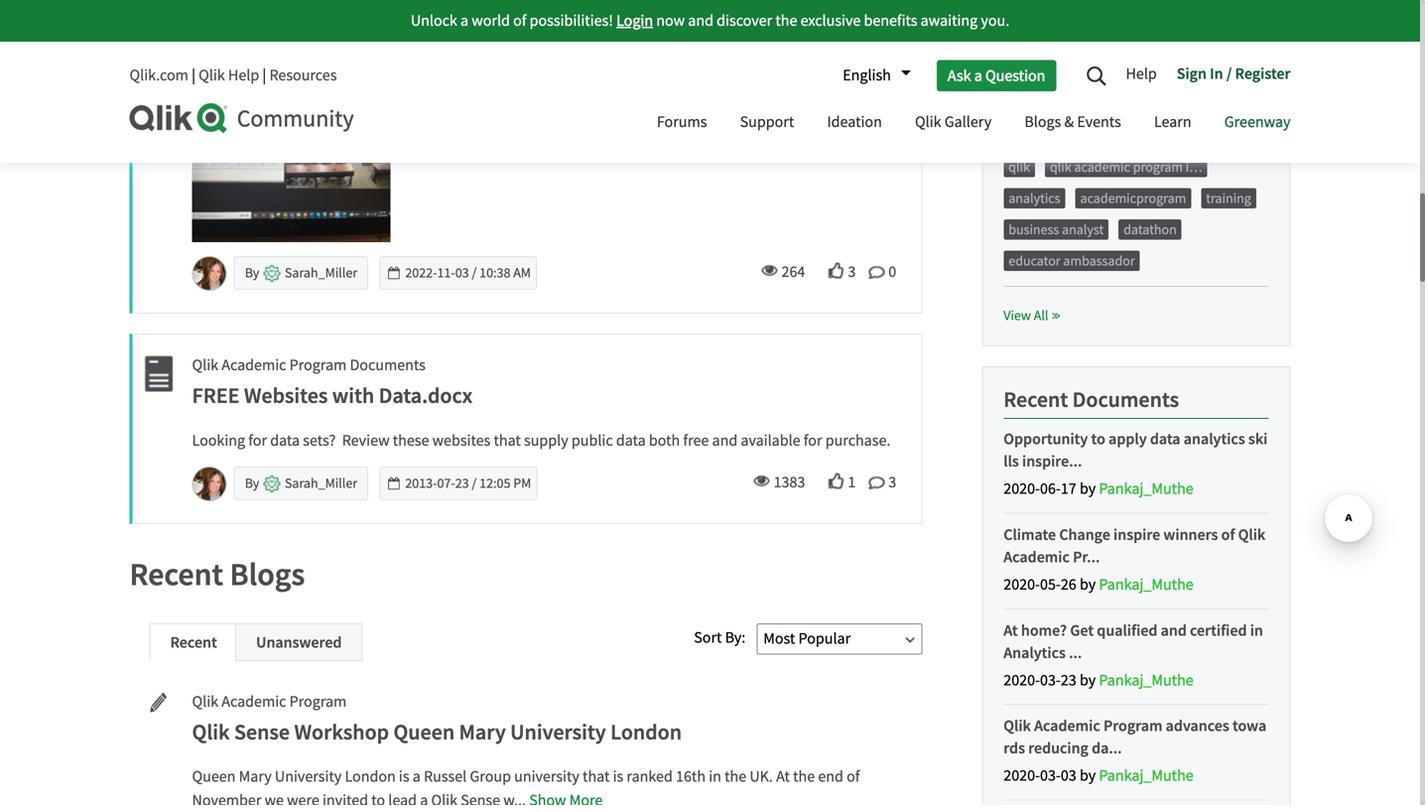 Task type: describe. For each thing, give the bounding box(es) containing it.
program left i… on the top of page
[[1134, 159, 1184, 176]]

apply inside if you are interested in a qlik presentation or mini workshop,  please apply to the program by visiting the website
[[643, 34, 680, 54]]

0 vertical spatial of
[[513, 10, 527, 31]]

07-
[[437, 474, 455, 492]]

program for with
[[290, 355, 347, 375]]

mary inside queen mary university london is a russel group university that is ranked 16th in the uk. at the end of november we were invited to lead a qlik sense w...
[[239, 767, 272, 787]]

by for ‎2020-06-17
[[1080, 479, 1096, 499]]

if you are interested in a qlik presentation or mini workshop,  please apply to the program by visiting the website
[[192, 34, 878, 78]]

0 vertical spatial 3
[[848, 262, 856, 282]]

sarah_miller image
[[193, 257, 226, 290]]

1383
[[774, 472, 806, 492]]

websites
[[433, 430, 491, 451]]

1 vertical spatial 3
[[889, 472, 897, 492]]

da...
[[1092, 738, 1123, 758]]

2013-
[[405, 474, 437, 492]]

by for ‎2020-05-26
[[1080, 574, 1096, 595]]

‎2020-06-17 link
[[1004, 479, 1080, 499]]

by inside if you are interested in a qlik presentation or mini workshop,  please apply to the program by visiting the website
[[786, 34, 802, 54]]

presentation
[[383, 34, 468, 54]]

workshop
[[294, 718, 389, 746]]

websites
[[244, 382, 328, 409]]

like image for 1
[[828, 473, 844, 489]]

academic for queen
[[222, 691, 286, 712]]

inspire...
[[1023, 451, 1083, 471]]

were
[[287, 791, 320, 805]]

data.docx
[[379, 382, 473, 409]]

of inside climate change inspire winners of qlik academic pr... ‎2020-05-26 by pankaj_muthe
[[1222, 525, 1236, 545]]

at home? get qualified and certified in analytics ... link
[[1004, 619, 1269, 664]]

opportunity
[[1004, 429, 1089, 449]]

a inside if you are interested in a qlik presentation or mini workshop,  please apply to the program by visiting the website
[[342, 34, 350, 54]]

1 horizontal spatial help
[[1126, 64, 1157, 84]]

‎2020- for 03-
[[1004, 766, 1041, 786]]

w...
[[504, 791, 526, 805]]

a left "world"
[[461, 10, 469, 31]]

/ inside the sign in / register link
[[1227, 64, 1233, 83]]

in inside queen mary university london is a russel group university that is ranked 16th in the uk. at the end of november we were invited to lead a qlik sense w...
[[709, 767, 722, 787]]

former employee image for 264
[[264, 265, 281, 282]]

former employee image for 1383
[[264, 475, 281, 492]]

qlik down qlik academic program "link" in the left bottom of the page
[[192, 718, 230, 746]]

0
[[889, 262, 897, 282]]

the right discover in the top right of the page
[[776, 10, 798, 31]]

qlik inside qlik academic program advances towa rds reducing da... ‎2020-03-03 by pankaj_muthe
[[1004, 716, 1032, 736]]

recent documents heading
[[1004, 386, 1180, 413]]

that inside queen mary university london is a russel group university that is ranked 16th in the uk. at the end of november we were invited to lead a qlik sense w...
[[583, 767, 610, 787]]

qualified
[[1097, 620, 1158, 640]]

help link
[[1126, 57, 1167, 94]]

climate change inspire winners of qlik academic pr... link
[[1004, 524, 1269, 568]]

academic for with
[[222, 355, 286, 375]]

all
[[1034, 307, 1049, 325]]

free
[[192, 382, 240, 409]]

recent link
[[170, 632, 217, 652]]

0 horizontal spatial 03
[[455, 264, 469, 282]]

program right you.
[[1068, 2, 1118, 20]]

qlik.com link
[[130, 65, 189, 85]]

ski
[[1249, 429, 1268, 449]]

sign in / register link
[[1167, 57, 1291, 94]]

qlik for qlik link
[[1009, 159, 1031, 176]]

november
[[192, 791, 262, 805]]

we
[[265, 791, 284, 805]]

greenway link
[[1210, 94, 1306, 153]]

view all ≫
[[1004, 307, 1062, 325]]

qlik academic program advances towa rds reducing da... ‎2020-03-03 by pankaj_muthe
[[1004, 716, 1267, 786]]

if
[[192, 34, 201, 54]]

russel
[[424, 767, 467, 787]]

qlik gallery
[[915, 112, 992, 132]]

pankaj_muthe inside at home? get qualified and certified in analytics ... ‎2020-03-23 by pankaj_muthe
[[1100, 670, 1194, 690]]

unlock a world of possibilities! login now and discover the exclusive benefits awaiting you.
[[411, 10, 1010, 31]]

views image
[[762, 263, 778, 279]]

both
[[649, 430, 680, 451]]

support
[[740, 112, 795, 132]]

0 link
[[869, 261, 897, 282]]

23 inside at home? get qualified and certified in analytics ... ‎2020-03-23 by pankaj_muthe
[[1061, 670, 1077, 690]]

0 vertical spatial that
[[494, 430, 521, 451]]

login link
[[617, 10, 653, 31]]

2022-11-03 / 10:38 am
[[405, 264, 531, 282]]

the left end
[[793, 767, 815, 787]]

available
[[741, 430, 801, 451]]

06-
[[1041, 479, 1061, 499]]

analytics inside tags list
[[1009, 190, 1061, 208]]

program inside if you are interested in a qlik presentation or mini workshop,  please apply to the program by visiting the website
[[726, 34, 783, 54]]

2 is from the left
[[613, 767, 624, 787]]

tkb image
[[137, 354, 176, 394]]

winners
[[1164, 525, 1219, 545]]

academicprogram@qlik.com
[[662, 58, 854, 78]]

tab list containing recent
[[149, 623, 363, 661]]

qlik sense workshop queen mary university london link
[[192, 718, 922, 746]]

educator
[[1009, 252, 1061, 270]]

qlik down "you"
[[199, 65, 225, 85]]

0 horizontal spatial data
[[270, 430, 300, 451]]

ask a question link
[[937, 60, 1057, 91]]

learn button
[[1140, 94, 1207, 153]]

sense inside qlik academic program qlik sense workshop queen mary university london
[[234, 718, 290, 746]]

lead
[[389, 791, 417, 805]]

end
[[819, 767, 844, 787]]

view
[[1004, 307, 1032, 325]]

looking
[[192, 430, 245, 451]]

program down 'mini'
[[465, 58, 522, 78]]

queen inside qlik academic program qlik sense workshop queen mary university london
[[394, 718, 455, 746]]

12:05
[[480, 474, 511, 492]]

question
[[986, 65, 1046, 86]]

qlik.com/us/company/academic-program link
[[247, 58, 522, 78]]

qlik.com/us/company/academic-
[[247, 58, 465, 78]]

possibilities!
[[530, 10, 613, 31]]

ambassador
[[1064, 252, 1136, 270]]

english button
[[833, 59, 911, 92]]

opportunity to apply data analytics ski lls inspire... ‎2020-06-17 by pankaj_muthe
[[1004, 429, 1268, 499]]

with
[[332, 382, 375, 409]]

recent for recent blogs
[[130, 554, 223, 594]]

data inside opportunity to apply data analytics ski lls inspire... ‎2020-06-17 by pankaj_muthe
[[1151, 429, 1181, 449]]

a right ask
[[975, 65, 983, 86]]

pankaj_muthe link for ‎2020-03-23
[[1100, 667, 1194, 694]]

free websites with data.docx link
[[192, 382, 902, 409]]

academicprogram link
[[1081, 190, 1187, 208]]

view all ≫ link
[[1004, 307, 1062, 325]]

program for reducing
[[1104, 716, 1163, 736]]

1 vertical spatial 3 link
[[869, 471, 897, 492]]

the down the unlock a world of possibilities! login now and discover the exclusive benefits awaiting you.
[[700, 34, 722, 54]]

pankaj_muthe link for ‎2020-03-03
[[1100, 763, 1194, 790]]

sarah_miller link for 1383
[[285, 474, 358, 492]]

0 horizontal spatial blogs
[[230, 554, 305, 594]]

10:38
[[480, 264, 511, 282]]

recent documents
[[1004, 386, 1180, 413]]

qlik inside climate change inspire winners of qlik academic pr... ‎2020-05-26 by pankaj_muthe
[[1239, 525, 1266, 545]]

qlik.com | qlik help | resources
[[130, 65, 337, 85]]

2022-
[[405, 264, 437, 282]]

qlik.com/us/company/academic-program
[[247, 58, 522, 78]]

0 horizontal spatial 23
[[455, 474, 469, 492]]

exclusive
[[801, 10, 861, 31]]

climate
[[1004, 525, 1057, 545]]

uk.
[[750, 767, 773, 787]]

qlik academic program qlik sense workshop queen mary university london
[[192, 691, 682, 746]]

qlik link
[[1009, 159, 1031, 176]]

sarah_miller image
[[193, 467, 226, 500]]

0 horizontal spatial 3 link
[[814, 262, 856, 282]]

the up english
[[856, 34, 878, 54]]



Task type: locate. For each thing, give the bounding box(es) containing it.
at
[[1004, 620, 1018, 640], [777, 767, 790, 787]]

1 vertical spatial analytics
[[1184, 429, 1246, 449]]

sarah_miller up qlik academic program documents link
[[285, 264, 358, 282]]

1 horizontal spatial university
[[510, 718, 606, 746]]

1 vertical spatial and
[[712, 430, 738, 451]]

3 left 0 link
[[848, 262, 856, 282]]

change
[[1060, 525, 1111, 545]]

ask a question
[[948, 65, 1046, 86]]

3 pankaj_muthe from the top
[[1100, 670, 1194, 690]]

2 vertical spatial in
[[709, 767, 722, 787]]

to down now
[[684, 34, 697, 54]]

1 horizontal spatial that
[[583, 767, 610, 787]]

sense down qlik academic program "link" in the left bottom of the page
[[234, 718, 290, 746]]

program inside qlik academic program documents free websites with data.docx
[[290, 355, 347, 375]]

like image left the 1 at the bottom
[[828, 473, 844, 489]]

1 vertical spatial 03
[[1061, 766, 1077, 786]]

1 horizontal spatial data
[[616, 430, 646, 451]]

/ for 264
[[472, 264, 477, 282]]

0 horizontal spatial for
[[248, 430, 267, 451]]

1 horizontal spatial 3
[[889, 472, 897, 492]]

english
[[843, 65, 892, 85]]

1 horizontal spatial at
[[1004, 620, 1018, 640]]

in right the 16th
[[709, 767, 722, 787]]

training link
[[1207, 190, 1252, 208]]

the left uk.
[[725, 767, 747, 787]]

qlik gallery link
[[901, 94, 1007, 153]]

documents up opportunity to apply data analytics ski lls inspire... link
[[1073, 386, 1180, 413]]

1 horizontal spatial 3 link
[[869, 471, 897, 492]]

1 ‎2020- from the top
[[1004, 479, 1041, 499]]

3 link
[[814, 262, 856, 282], [869, 471, 897, 492]]

at inside at home? get qualified and certified in analytics ... ‎2020-03-23 by pankaj_muthe
[[1004, 620, 1018, 640]]

1 by from the top
[[245, 264, 262, 282]]

london inside queen mary university london is a russel group university that is ranked 16th in the uk. at the end of november we were invited to lead a qlik sense w...
[[345, 767, 396, 787]]

...
[[1069, 643, 1083, 663]]

0 vertical spatial 3 link
[[814, 262, 856, 282]]

0 vertical spatial recent
[[1004, 386, 1069, 413]]

you.
[[981, 10, 1010, 31]]

0 horizontal spatial mary
[[239, 767, 272, 787]]

by inside opportunity to apply data analytics ski lls inspire... ‎2020-06-17 by pankaj_muthe
[[1080, 479, 1096, 499]]

apply down recent documents heading
[[1109, 429, 1147, 449]]

academic inside qlik academic program qlik sense workshop queen mary university london
[[222, 691, 286, 712]]

0 horizontal spatial university
[[275, 767, 342, 787]]

queen up november
[[192, 767, 236, 787]]

mary up group on the bottom
[[459, 718, 506, 746]]

2 like image from the top
[[828, 473, 844, 489]]

qlik academic program documents free websites with data.docx
[[192, 355, 473, 409]]

0 horizontal spatial 3
[[848, 262, 856, 282]]

business
[[1009, 221, 1060, 239]]

in
[[1211, 64, 1224, 83]]

0 horizontal spatial is
[[399, 767, 410, 787]]

queen up russel
[[394, 718, 455, 746]]

1 vertical spatial blogs
[[230, 554, 305, 594]]

free
[[684, 430, 709, 451]]

program up the websites
[[290, 355, 347, 375]]

1 horizontal spatial mary
[[459, 718, 506, 746]]

sign in / register
[[1177, 64, 1291, 83]]

and left certified
[[1161, 620, 1187, 640]]

1 vertical spatial that
[[583, 767, 610, 787]]

2 ‎2020- from the top
[[1004, 574, 1041, 595]]

interested
[[256, 34, 323, 54]]

program
[[1068, 2, 1118, 20], [726, 34, 783, 54], [465, 58, 522, 78], [1134, 159, 1184, 176]]

data left both
[[616, 430, 646, 451]]

2 qlik from the left
[[1050, 159, 1072, 176]]

educator ambassador link
[[1009, 252, 1136, 270]]

1 vertical spatial queen
[[192, 767, 236, 787]]

recent blogs
[[130, 554, 305, 594]]

| right qlik help link
[[263, 65, 266, 85]]

replies image left 0
[[869, 265, 885, 281]]

blogs up unanswered
[[230, 554, 305, 594]]

academic up the websites
[[222, 355, 286, 375]]

in up qlik.com/us/company/academic-
[[326, 34, 339, 54]]

tags list
[[1004, 0, 1269, 287]]

0 vertical spatial apply
[[643, 34, 680, 54]]

2 vertical spatial recent
[[170, 632, 217, 652]]

and right now
[[688, 10, 714, 31]]

‎2020-03-03 link
[[1004, 766, 1080, 786]]

03 down reducing
[[1061, 766, 1077, 786]]

qlik inside if you are interested in a qlik presentation or mini workshop,  please apply to the program by visiting the website
[[353, 34, 380, 54]]

qlik right blog icon
[[192, 691, 218, 712]]

1 horizontal spatial is
[[613, 767, 624, 787]]

mary inside qlik academic program qlik sense workshop queen mary university london
[[459, 718, 506, 746]]

london up ranked
[[611, 718, 682, 746]]

review
[[342, 430, 390, 451]]

community
[[237, 104, 354, 134]]

academic up question
[[1009, 2, 1065, 20]]

blogs & events
[[1025, 112, 1122, 132]]

apply inside opportunity to apply data analytics ski lls inspire... ‎2020-06-17 by pankaj_muthe
[[1109, 429, 1147, 449]]

data down the websites
[[270, 430, 300, 451]]

0 horizontal spatial analytics
[[1009, 190, 1061, 208]]

1 horizontal spatial in
[[709, 767, 722, 787]]

by for 264
[[245, 264, 262, 282]]

2 pankaj_muthe link from the top
[[1100, 571, 1194, 599]]

2 vertical spatial program
[[1104, 716, 1163, 736]]

pankaj_muthe link for ‎2020-06-17
[[1100, 476, 1194, 503]]

1 | from the left
[[192, 65, 196, 85]]

pr...
[[1073, 547, 1101, 567]]

1 pankaj_muthe from the top
[[1100, 479, 1194, 499]]

1 is from the left
[[399, 767, 410, 787]]

1 horizontal spatial queen
[[394, 718, 455, 746]]

recent up opportunity
[[1004, 386, 1069, 413]]

2 former employee image from the top
[[264, 475, 281, 492]]

menu bar
[[642, 94, 1306, 153]]

/
[[1227, 64, 1233, 83], [472, 264, 477, 282], [472, 474, 477, 492]]

1 like image from the top
[[828, 263, 844, 278]]

1 vertical spatial recent
[[130, 554, 223, 594]]

1 for from the left
[[248, 430, 267, 451]]

3 pankaj_muthe link from the top
[[1100, 667, 1194, 694]]

invited
[[323, 791, 368, 805]]

these
[[393, 430, 429, 451]]

0 vertical spatial /
[[1227, 64, 1233, 83]]

1 vertical spatial former employee image
[[264, 475, 281, 492]]

1 vertical spatial like image
[[828, 473, 844, 489]]

sort by:
[[694, 628, 746, 648]]

‎2020-05-26 link
[[1004, 574, 1080, 595]]

0 vertical spatial like image
[[828, 263, 844, 278]]

2 by from the top
[[245, 474, 262, 492]]

rds
[[1004, 738, 1026, 758]]

of right winners
[[1222, 525, 1236, 545]]

pankaj_muthe for 26
[[1100, 574, 1194, 595]]

help left sign
[[1126, 64, 1157, 84]]

qlik academic program link
[[192, 691, 347, 713]]

1 qlik from the left
[[1009, 159, 1031, 176]]

pankaj_muthe link down the "qlik academic program advances towa rds reducing da..." link
[[1100, 763, 1194, 790]]

academic down unanswered
[[222, 691, 286, 712]]

advances
[[1166, 716, 1230, 736]]

1 vertical spatial program
[[290, 691, 347, 712]]

events
[[1078, 112, 1122, 132]]

qlik up rds
[[1004, 716, 1032, 736]]

please
[[597, 34, 640, 54]]

analyst
[[1062, 221, 1104, 239]]

2 sarah_miller link from the top
[[285, 474, 358, 492]]

2 horizontal spatial of
[[1222, 525, 1236, 545]]

like image right the 264
[[828, 263, 844, 278]]

training
[[1207, 190, 1252, 208]]

blogs inside dropdown button
[[1025, 112, 1062, 132]]

1 03- from the top
[[1041, 670, 1061, 690]]

like image for 3
[[828, 263, 844, 278]]

0 vertical spatial queen
[[394, 718, 455, 746]]

replies image
[[869, 265, 885, 281], [869, 475, 885, 491]]

to left 'lead'
[[372, 791, 385, 805]]

0 vertical spatial mary
[[459, 718, 506, 746]]

0 horizontal spatial documents
[[350, 355, 426, 375]]

pankaj_muthe inside climate change inspire winners of qlik academic pr... ‎2020-05-26 by pankaj_muthe
[[1100, 574, 1194, 595]]

1 vertical spatial university
[[275, 767, 342, 787]]

gallery
[[945, 112, 992, 132]]

looking for data sets?  review these websites that supply public data both free and available for purchase.
[[192, 430, 891, 451]]

i…
[[1186, 159, 1203, 176]]

23
[[455, 474, 469, 492], [1061, 670, 1077, 690]]

1 horizontal spatial 23
[[1061, 670, 1077, 690]]

sarah_miller link up qlik academic program documents link
[[285, 264, 358, 282]]

‎2020- inside at home? get qualified and certified in analytics ... ‎2020-03-23 by pankaj_muthe
[[1004, 670, 1041, 690]]

264
[[782, 262, 806, 282]]

program inside qlik academic program advances towa rds reducing da... ‎2020-03-03 by pankaj_muthe
[[1104, 716, 1163, 736]]

at inside queen mary university london is a russel group university that is ranked 16th in the uk. at the end of november we were invited to lead a qlik sense w...
[[777, 767, 790, 787]]

3 link right the 1 at the bottom
[[869, 471, 897, 492]]

qlik
[[1009, 159, 1031, 176], [1050, 159, 1072, 176]]

pankaj_muthe inside qlik academic program advances towa rds reducing da... ‎2020-03-03 by pankaj_muthe
[[1100, 766, 1194, 786]]

apply down now
[[643, 34, 680, 54]]

london inside qlik academic program qlik sense workshop queen mary university london
[[611, 718, 682, 746]]

23 down ...
[[1061, 670, 1077, 690]]

4 ‎2020- from the top
[[1004, 766, 1041, 786]]

2 vertical spatial /
[[472, 474, 477, 492]]

pankaj_muthe link down at home? get qualified and certified in analytics ... link
[[1100, 667, 1194, 694]]

4 pankaj_muthe from the top
[[1100, 766, 1194, 786]]

like image inside the '1' link
[[828, 473, 844, 489]]

certified
[[1191, 620, 1248, 640]]

like image
[[828, 263, 844, 278], [828, 473, 844, 489]]

inspire
[[1114, 525, 1161, 545]]

qlik
[[353, 34, 380, 54], [199, 65, 225, 85], [915, 112, 942, 132], [192, 355, 218, 375], [1239, 525, 1266, 545], [192, 691, 218, 712], [1004, 716, 1032, 736], [192, 718, 230, 746], [431, 791, 458, 805]]

‎2020-03-23 link
[[1004, 670, 1080, 690]]

academic inside qlik academic program advances towa rds reducing da... ‎2020-03-03 by pankaj_muthe
[[1035, 716, 1101, 736]]

‎2020- for 05-
[[1004, 574, 1041, 595]]

blog image
[[137, 691, 170, 715]]

0 horizontal spatial queen
[[192, 767, 236, 787]]

‎2020- down rds
[[1004, 766, 1041, 786]]

academic
[[1009, 2, 1065, 20], [1075, 159, 1131, 176]]

sarah_miller for 264
[[285, 264, 358, 282]]

menu bar containing forums
[[642, 94, 1306, 153]]

1 vertical spatial 23
[[1061, 670, 1077, 690]]

03 inside qlik academic program advances towa rds reducing da... ‎2020-03-03 by pankaj_muthe
[[1061, 766, 1077, 786]]

4 pankaj_muthe link from the top
[[1100, 763, 1194, 790]]

academic program
[[1009, 2, 1118, 20]]

by right 17
[[1080, 479, 1096, 499]]

‎2020- inside climate change inspire winners of qlik academic pr... ‎2020-05-26 by pankaj_muthe
[[1004, 574, 1041, 595]]

to inside queen mary university london is a russel group university that is ranked 16th in the uk. at the end of november we were invited to lead a qlik sense w...
[[372, 791, 385, 805]]

‎2020- inside qlik academic program advances towa rds reducing da... ‎2020-03-03 by pankaj_muthe
[[1004, 766, 1041, 786]]

0 vertical spatial replies image
[[869, 265, 885, 281]]

| down if
[[192, 65, 196, 85]]

program inside qlik academic program qlik sense workshop queen mary university london
[[290, 691, 347, 712]]

by right sarah_miller image
[[245, 474, 262, 492]]

to inside opportunity to apply data analytics ski lls inspire... ‎2020-06-17 by pankaj_muthe
[[1092, 429, 1106, 449]]

pankaj_muthe link down climate change inspire winners of qlik academic pr... link at the right bottom of page
[[1100, 571, 1194, 599]]

documents inside qlik academic program documents free websites with data.docx
[[350, 355, 426, 375]]

tab list
[[149, 623, 363, 661]]

‎2020- left 26
[[1004, 574, 1041, 595]]

2 pankaj_muthe from the top
[[1100, 574, 1194, 595]]

queen
[[394, 718, 455, 746], [192, 767, 236, 787]]

0 vertical spatial documents
[[350, 355, 426, 375]]

1 vertical spatial in
[[1251, 620, 1264, 640]]

1 vertical spatial documents
[[1073, 386, 1180, 413]]

qlik up qlik.com/us/company/academic-
[[353, 34, 380, 54]]

0 horizontal spatial academic
[[1009, 2, 1065, 20]]

0 horizontal spatial sense
[[234, 718, 290, 746]]

group
[[470, 767, 511, 787]]

2 vertical spatial to
[[372, 791, 385, 805]]

and inside at home? get qualified and certified in analytics ... ‎2020-03-23 by pankaj_muthe
[[1161, 620, 1187, 640]]

qlik help link
[[199, 65, 259, 85]]

replies image for 0
[[869, 265, 885, 281]]

are
[[232, 34, 253, 54]]

1 vertical spatial academic
[[1075, 159, 1131, 176]]

03- down reducing
[[1041, 766, 1061, 786]]

0 horizontal spatial london
[[345, 767, 396, 787]]

1 replies image from the top
[[869, 265, 885, 281]]

blogs left &
[[1025, 112, 1062, 132]]

help down the are
[[228, 65, 259, 85]]

by
[[786, 34, 802, 54], [1080, 479, 1096, 499], [1080, 574, 1096, 595], [1080, 670, 1096, 690], [1080, 766, 1096, 786]]

by inside at home? get qualified and certified in analytics ... ‎2020-03-23 by pankaj_muthe
[[1080, 670, 1096, 690]]

1 horizontal spatial analytics
[[1184, 429, 1246, 449]]

1 horizontal spatial 03
[[1061, 766, 1077, 786]]

recent for recent link
[[170, 632, 217, 652]]

of right end
[[847, 767, 860, 787]]

1 vertical spatial 03-
[[1041, 766, 1061, 786]]

1 horizontal spatial sense
[[461, 791, 500, 805]]

documents up with
[[350, 355, 426, 375]]

recent down recent blogs in the left bottom of the page
[[170, 632, 217, 652]]

1 vertical spatial replies image
[[869, 475, 885, 491]]

0 vertical spatial analytics
[[1009, 190, 1061, 208]]

program up da...
[[1104, 716, 1163, 736]]

1 former employee image from the top
[[264, 265, 281, 282]]

2 replies image from the top
[[869, 475, 885, 491]]

0 vertical spatial at
[[1004, 620, 1018, 640]]

discover
[[717, 10, 773, 31]]

resources
[[270, 65, 337, 85]]

2 | from the left
[[263, 65, 266, 85]]

0 vertical spatial sense
[[234, 718, 290, 746]]

0 vertical spatial program
[[290, 355, 347, 375]]

analytics up business
[[1009, 190, 1061, 208]]

1 horizontal spatial london
[[611, 718, 682, 746]]

academic up academicprogram
[[1075, 159, 1131, 176]]

that right university
[[583, 767, 610, 787]]

program for queen
[[290, 691, 347, 712]]

sense down group on the bottom
[[461, 791, 500, 805]]

pankaj_muthe link down opportunity to apply data analytics ski lls inspire... link
[[1100, 476, 1194, 503]]

1 vertical spatial sarah_miller
[[285, 474, 358, 492]]

for right looking
[[248, 430, 267, 451]]

resources link
[[270, 65, 337, 85]]

sarah_miller link down review
[[285, 474, 358, 492]]

sense inside queen mary university london is a russel group university that is ranked 16th in the uk. at the end of november we were invited to lead a qlik sense w...
[[461, 791, 500, 805]]

2013-07-23 / 12:05 pm
[[405, 474, 531, 492]]

by inside qlik academic program advances towa rds reducing da... ‎2020-03-03 by pankaj_muthe
[[1080, 766, 1096, 786]]

pankaj_muthe down climate change inspire winners of qlik academic pr... link at the right bottom of page
[[1100, 574, 1194, 595]]

1 vertical spatial sarah_miller link
[[285, 474, 358, 492]]

03- down 'analytics'
[[1041, 670, 1061, 690]]

replies image inside 0 link
[[869, 265, 885, 281]]

university inside queen mary university london is a russel group university that is ranked 16th in the uk. at the end of november we were invited to lead a qlik sense w...
[[275, 767, 342, 787]]

pankaj_muthe for 17
[[1100, 479, 1194, 499]]

qlik image
[[130, 103, 229, 133]]

apply
[[643, 34, 680, 54], [1109, 429, 1147, 449]]

pankaj_muthe down at home? get qualified and certified in analytics ... link
[[1100, 670, 1194, 690]]

pankaj_muthe link
[[1100, 476, 1194, 503], [1100, 571, 1194, 599], [1100, 667, 1194, 694], [1100, 763, 1194, 790]]

1 vertical spatial london
[[345, 767, 396, 787]]

03- inside at home? get qualified and certified in analytics ... ‎2020-03-23 by pankaj_muthe
[[1041, 670, 1061, 690]]

03- inside qlik academic program advances towa rds reducing da... ‎2020-03-03 by pankaj_muthe
[[1041, 766, 1061, 786]]

1 horizontal spatial to
[[684, 34, 697, 54]]

recent for recent documents
[[1004, 386, 1069, 413]]

0 vertical spatial 23
[[455, 474, 469, 492]]

05-
[[1041, 574, 1061, 595]]

pankaj_muthe link for ‎2020-05-26
[[1100, 571, 1194, 599]]

sarah_miller for 1383
[[285, 474, 358, 492]]

1 vertical spatial of
[[1222, 525, 1236, 545]]

0 vertical spatial sarah_miller link
[[285, 264, 358, 282]]

sort
[[694, 628, 722, 648]]

by:
[[725, 628, 746, 648]]

pankaj_muthe down the "qlik academic program advances towa rds reducing da..." link
[[1100, 766, 1194, 786]]

of
[[513, 10, 527, 31], [1222, 525, 1236, 545], [847, 767, 860, 787]]

/ right in
[[1227, 64, 1233, 83]]

1 vertical spatial to
[[1092, 429, 1106, 449]]

03
[[455, 264, 469, 282], [1061, 766, 1077, 786]]

0 horizontal spatial apply
[[643, 34, 680, 54]]

1 horizontal spatial qlik
[[1050, 159, 1072, 176]]

academic inside qlik academic program documents free websites with data.docx
[[222, 355, 286, 375]]

university up were
[[275, 767, 342, 787]]

public
[[572, 430, 613, 451]]

to inside if you are interested in a qlik presentation or mini workshop,  please apply to the program by visiting the website
[[684, 34, 697, 54]]

by down da...
[[1080, 766, 1096, 786]]

university up university
[[510, 718, 606, 746]]

former employee image right sarah_miller icon
[[264, 265, 281, 282]]

pankaj_muthe
[[1100, 479, 1194, 499], [1100, 574, 1194, 595], [1100, 670, 1194, 690], [1100, 766, 1194, 786]]

0 vertical spatial london
[[611, 718, 682, 746]]

pankaj_muthe for 03
[[1100, 766, 1194, 786]]

a up 'lead'
[[413, 767, 421, 787]]

support button
[[725, 94, 809, 153]]

academic inside climate change inspire winners of qlik academic pr... ‎2020-05-26 by pankaj_muthe
[[1004, 547, 1070, 567]]

/ for 1383
[[472, 474, 477, 492]]

of up 'mini'
[[513, 10, 527, 31]]

pankaj_muthe inside opportunity to apply data analytics ski lls inspire... ‎2020-06-17 by pankaj_muthe
[[1100, 479, 1194, 499]]

qlik inside qlik academic program documents free websites with data.docx
[[192, 355, 218, 375]]

1 sarah_miller link from the top
[[285, 264, 358, 282]]

3 ‎2020- from the top
[[1004, 670, 1041, 690]]

0 vertical spatial academic
[[1009, 2, 1065, 20]]

1 vertical spatial apply
[[1109, 429, 1147, 449]]

academic for reducing
[[1035, 716, 1101, 736]]

0 horizontal spatial that
[[494, 430, 521, 451]]

1 horizontal spatial |
[[263, 65, 266, 85]]

11-
[[437, 264, 455, 282]]

at right uk.
[[777, 767, 790, 787]]

‎2020- down lls
[[1004, 479, 1041, 499]]

1 horizontal spatial academic
[[1075, 159, 1131, 176]]

unanswered link
[[256, 632, 342, 652]]

of inside queen mary university london is a russel group university that is ranked 16th in the uk. at the end of november we were invited to lead a qlik sense w...
[[847, 767, 860, 787]]

queen inside queen mary university london is a russel group university that is ranked 16th in the uk. at the end of november we were invited to lead a qlik sense w...
[[192, 767, 236, 787]]

replies image right the 1 at the bottom
[[869, 475, 885, 491]]

that
[[494, 430, 521, 451], [583, 767, 610, 787]]

0 horizontal spatial to
[[372, 791, 385, 805]]

1 sarah_miller from the top
[[285, 264, 358, 282]]

qlik academic program i…
[[1050, 159, 1203, 176]]

qlik academic program i… link
[[1050, 159, 1203, 176]]

a up qlik.com/us/company/academic-
[[342, 34, 350, 54]]

is
[[399, 767, 410, 787], [613, 767, 624, 787]]

qlik right winners
[[1239, 525, 1266, 545]]

datathon link
[[1124, 221, 1177, 239]]

or
[[471, 34, 485, 54]]

in inside if you are interested in a qlik presentation or mini workshop,  please apply to the program by visiting the website
[[326, 34, 339, 54]]

0 horizontal spatial at
[[777, 767, 790, 787]]

‎2020- inside opportunity to apply data analytics ski lls inspire... ‎2020-06-17 by pankaj_muthe
[[1004, 479, 1041, 499]]

1 horizontal spatial for
[[804, 430, 823, 451]]

17
[[1061, 479, 1077, 499]]

qlik for qlik academic program i…
[[1050, 159, 1072, 176]]

by down ...
[[1080, 670, 1096, 690]]

1 vertical spatial sense
[[461, 791, 500, 805]]

academic down climate
[[1004, 547, 1070, 567]]

2 03- from the top
[[1041, 766, 1061, 786]]

is up 'lead'
[[399, 767, 410, 787]]

by for 1383
[[245, 474, 262, 492]]

by inside climate change inspire winners of qlik academic pr... ‎2020-05-26 by pankaj_muthe
[[1080, 574, 1096, 595]]

qlik down russel
[[431, 791, 458, 805]]

2 sarah_miller from the top
[[285, 474, 358, 492]]

0 vertical spatial 03-
[[1041, 670, 1061, 690]]

former employee image
[[264, 265, 281, 282], [264, 475, 281, 492]]

and right free
[[712, 430, 738, 451]]

|
[[192, 65, 196, 85], [263, 65, 266, 85]]

replies image for 3
[[869, 475, 885, 491]]

2 horizontal spatial to
[[1092, 429, 1106, 449]]

by for ‎2020-03-03
[[1080, 766, 1096, 786]]

‎2020- for 06-
[[1004, 479, 1041, 499]]

1 pankaj_muthe link from the top
[[1100, 476, 1194, 503]]

analytics inside opportunity to apply data analytics ski lls inspire... ‎2020-06-17 by pankaj_muthe
[[1184, 429, 1246, 449]]

sarah_miller link for 264
[[285, 264, 358, 282]]

academicprogram
[[1081, 190, 1187, 208]]

by right 26
[[1080, 574, 1096, 595]]

1 link
[[814, 472, 856, 492]]

is left ranked
[[613, 767, 624, 787]]

supply
[[524, 430, 569, 451]]

qlik inside queen mary university london is a russel group university that is ranked 16th in the uk. at the end of november we were invited to lead a qlik sense w...
[[431, 791, 458, 805]]

1 horizontal spatial documents
[[1073, 386, 1180, 413]]

0 vertical spatial in
[[326, 34, 339, 54]]

ask
[[948, 65, 972, 86]]

views image
[[754, 473, 770, 489]]

documents
[[350, 355, 426, 375], [1073, 386, 1180, 413]]

23 left 12:05
[[455, 474, 469, 492]]

2 for from the left
[[804, 430, 823, 451]]

0 vertical spatial and
[[688, 10, 714, 31]]

1 horizontal spatial of
[[847, 767, 860, 787]]

qlik up free
[[192, 355, 218, 375]]

university inside qlik academic program qlik sense workshop queen mary university london
[[510, 718, 606, 746]]

qlik left gallery
[[915, 112, 942, 132]]

sarah_miller down review
[[285, 474, 358, 492]]

in inside at home? get qualified and certified in analytics ... ‎2020-03-23 by pankaj_muthe
[[1251, 620, 1264, 640]]

0 horizontal spatial in
[[326, 34, 339, 54]]

program up academicprogram@qlik.com
[[726, 34, 783, 54]]

0 horizontal spatial help
[[228, 65, 259, 85]]

1 horizontal spatial blogs
[[1025, 112, 1062, 132]]

program up workshop
[[290, 691, 347, 712]]

1 vertical spatial at
[[777, 767, 790, 787]]

in right certified
[[1251, 620, 1264, 640]]

lls
[[1004, 451, 1020, 471]]

a right 'lead'
[[420, 791, 428, 805]]

academic up reducing
[[1035, 716, 1101, 736]]

1 vertical spatial by
[[245, 474, 262, 492]]

former employee image right sarah_miller image
[[264, 475, 281, 492]]



Task type: vqa. For each thing, say whether or not it's contained in the screenshot.
to
yes



